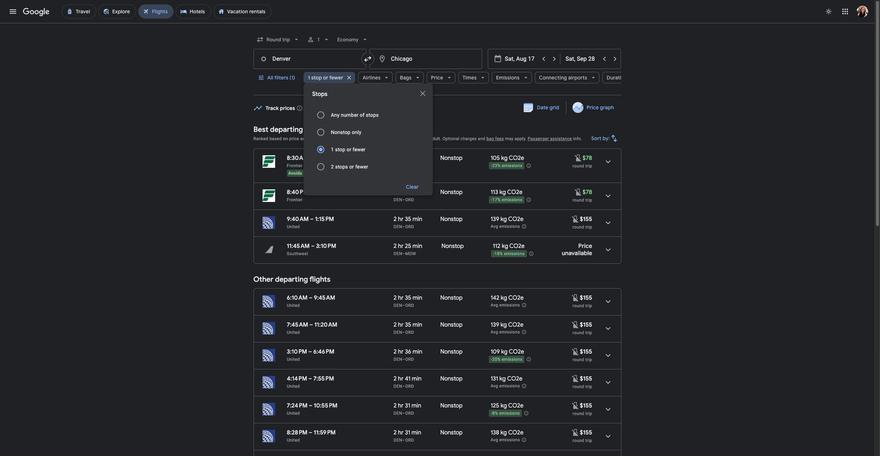 Task type: describe. For each thing, give the bounding box(es) containing it.
flight details. leaves denver international airport at 7:45 am on saturday, august 17 and arrives at chicago o'hare international airport at 11:20 am on saturday, august 17. image
[[600, 320, 617, 337]]

this price for this flight doesn't include overhead bin access. if you need a carry-on bag, use the bags filter to update prices. image for the flight details. leaves denver international airport at 4:14 pm on saturday, august 17 and arrives at chicago o'hare international airport at 7:55 pm on saturday, august 17. icon
[[571, 374, 580, 383]]

Arrival time: 3:10 PM. text field
[[316, 243, 336, 250]]

Arrival time: 1:15 PM. text field
[[315, 216, 334, 223]]

155 us dollars text field for flight details. leaves denver international airport at 6:10 am on saturday, august 17 and arrives at chicago o'hare international airport at 9:45 am on saturday, august 17. image
[[580, 294, 592, 301]]

leaves denver international airport at 9:40 am on saturday, august 17 and arrives at chicago o'hare international airport at 1:15 pm on saturday, august 17. element
[[287, 216, 334, 223]]

carbon emissions estimate: 131 kilograms. average emissions. learn more about this emissions estimate image
[[522, 383, 527, 388]]

Arrival time: 12:11 AM on  Sunday, August 18. text field
[[315, 189, 340, 196]]

leaves denver international airport at 8:40 pm on saturday, august 17 and arrives at chicago o'hare international airport at 12:11 am on sunday, august 18. element
[[287, 189, 340, 196]]

leaves denver international airport at 8:28 pm on saturday, august 17 and arrives at chicago o'hare international airport at 11:59 pm on saturday, august 17. element
[[287, 429, 336, 436]]

this price for this flight doesn't include overhead bin access. if you need a carry-on bag, use the bags filter to update prices. image for flight details. leaves denver international airport at 3:10 pm on saturday, august 17 and arrives at chicago o'hare international airport at 6:46 pm on saturday, august 17. image
[[571, 347, 580, 356]]

155 us dollars text field for the flight details. leaves denver international airport at 4:14 pm on saturday, august 17 and arrives at chicago o'hare international airport at 7:55 pm on saturday, august 17. icon
[[580, 375, 592, 382]]

loading results progress bar
[[0, 23, 875, 24]]

this price for this flight doesn't include overhead bin access. if you need a carry-on bag, use the bags filter to update prices. image for carbon emissions estimate: 139 kilograms. average emissions. learn more about this emissions estimate image
[[571, 215, 580, 223]]

Return text field
[[566, 49, 599, 69]]

Arrival time: 11:52 AM. text field
[[315, 155, 337, 162]]

total duration 2 hr 35 min. element for nonstop flight. element related to carbon emissions estimate: 139 kilograms. average emissions. learn more about this emissions estimate icon
[[394, 321, 441, 330]]

Where from? text field
[[254, 49, 366, 69]]

leaves denver international airport at 6:10 am on saturday, august 17 and arrives at chicago o'hare international airport at 9:45 am on saturday, august 17. element
[[287, 294, 335, 301]]

learn more about tracked prices image
[[297, 105, 303, 111]]

flight details. leaves denver international airport at 8:28 pm on saturday, august 17 and arrives at chicago o'hare international airport at 11:59 pm on saturday, august 17. image
[[600, 428, 617, 445]]

close dialog image
[[419, 89, 427, 98]]

flight details. leaves denver international airport at 3:10 pm on saturday, august 17 and arrives at chicago o'hare international airport at 6:46 pm on saturday, august 17. image
[[600, 347, 617, 364]]

Departure time: 8:30 AM. text field
[[287, 155, 309, 162]]

nonstop flight. element for carbon emissions estimate: 113 kilograms. -17% emissions. learn more about this emissions estimate image
[[441, 189, 463, 197]]

leaves denver international airport at 7:24 pm on saturday, august 17 and arrives at chicago o'hare international airport at 10:55 pm on saturday, august 17. element
[[287, 402, 338, 409]]

carbon emissions estimate: 105 kilograms. -23% emissions. learn more about this emissions estimate image
[[527, 163, 532, 168]]

total duration 2 hr 41 min. element
[[394, 375, 441, 383]]

flight details. leaves denver international airport at 8:40 pm on saturday, august 17 and arrives at chicago o'hare international airport at 12:11 am on sunday, august 18. image
[[600, 187, 617, 204]]

flight details. leaves denver international airport at 7:24 pm on saturday, august 17 and arrives at chicago o'hare international airport at 10:55 pm on saturday, august 17. image
[[600, 401, 617, 418]]

this price for this flight doesn't include overhead bin access. if you need a carry-on bag, use the bags filter to update prices. image for carbon emissions estimate: 105 kilograms. -23% emissions. learn more about this emissions estimate icon
[[574, 154, 583, 162]]

flight details. leaves denver international airport at 4:14 pm on saturday, august 17 and arrives at chicago o'hare international airport at 7:55 pm on saturday, august 17. image
[[600, 374, 617, 391]]

Departure time: 11:45 AM. text field
[[287, 243, 310, 250]]

78 us dollars text field for flight details. leaves denver international airport at 8:40 pm on saturday, august 17 and arrives at chicago o'hare international airport at 12:11 am on sunday, august 18. image's this price for this flight doesn't include overhead bin access. if you need a carry-on bag, use the bags filter to update prices. image
[[583, 189, 592, 196]]

155 us dollars text field for flight details. leaves denver international airport at 7:45 am on saturday, august 17 and arrives at chicago o'hare international airport at 11:20 am on saturday, august 17. image
[[580, 321, 592, 328]]

carbon emissions estimate: 139 kilograms. average emissions. learn more about this emissions estimate image
[[522, 330, 527, 335]]

nonstop flight. element for carbon emissions estimate: 138 kilograms. average emissions. learn more about this emissions estimate icon
[[441, 429, 463, 437]]

Arrival time: 7:55 PM. text field
[[314, 375, 334, 382]]

leaves denver international airport at 11:45 am on saturday, august 17 and arrives at chicago midway international airport at 3:10 pm on saturday, august 17. element
[[287, 243, 336, 250]]

nonstop flight. element for the "carbon emissions estimate: 109 kilograms. -20% emissions. learn more about this emissions estimate" image
[[441, 348, 463, 356]]

carbon emissions estimate: 109 kilograms. -20% emissions. learn more about this emissions estimate image
[[527, 357, 532, 362]]

flight details. leaves denver international airport at 8:30 am on saturday, august 17 and arrives at chicago midway international airport at 11:52 am on saturday, august 17. image
[[600, 153, 617, 170]]

leaves denver international airport at 7:45 am on saturday, august 17 and arrives at chicago o'hare international airport at 11:20 am on saturday, august 17. element
[[287, 321, 337, 328]]

nonstop flight. element for 'carbon emissions estimate: 131 kilograms. average emissions. learn more about this emissions estimate' image
[[441, 375, 463, 383]]

this price for this flight doesn't include overhead bin access. if you need a carry-on bag, use the bags filter to update prices. image for flight details. leaves denver international airport at 8:40 pm on saturday, august 17 and arrives at chicago o'hare international airport at 12:11 am on sunday, august 18. image
[[574, 188, 583, 196]]

nonstop flight. element for carbon emissions estimate: 125 kilograms. -8% emissions. learn more about this emissions estimate icon
[[441, 402, 463, 410]]

carbon emissions estimate: 139 kilograms. average emissions. learn more about this emissions estimate image
[[522, 224, 527, 229]]

carbon emissions estimate: 142 kilograms. average emissions. learn more about this emissions estimate image
[[522, 303, 527, 308]]

155 us dollars text field for flight details. leaves denver international airport at 8:28 pm on saturday, august 17 and arrives at chicago o'hare international airport at 11:59 pm on saturday, august 17. icon
[[580, 429, 592, 436]]

flight details. leaves denver international airport at 6:10 am on saturday, august 17 and arrives at chicago o'hare international airport at 9:45 am on saturday, august 17. image
[[600, 293, 617, 310]]

this price for this flight doesn't include overhead bin access. if you need a carry-on bag, use the bags filter to update prices. image for flight details. leaves denver international airport at 6:10 am on saturday, august 17 and arrives at chicago o'hare international airport at 9:45 am on saturday, august 17. image
[[571, 293, 580, 302]]

Departure time: 4:14 PM. text field
[[287, 375, 307, 382]]



Task type: locate. For each thing, give the bounding box(es) containing it.
1 total duration 2 hr 31 min. element from the top
[[394, 189, 441, 197]]

None search field
[[254, 31, 640, 195]]

2 vertical spatial total duration 2 hr 35 min. element
[[394, 321, 441, 330]]

3 total duration 2 hr 31 min. element from the top
[[394, 429, 441, 437]]

155 us dollars text field left flight details. leaves denver international airport at 8:28 pm on saturday, august 17 and arrives at chicago o'hare international airport at 11:59 pm on saturday, august 17. icon
[[580, 429, 592, 436]]

find the best price region
[[254, 101, 621, 120]]

nonstop flight. element for the carbon emissions estimate: 112 kilograms. -18% emissions. learn more about this emissions estimate image in the right of the page
[[442, 243, 464, 251]]

1 78 us dollars text field from the top
[[583, 155, 592, 162]]

0 vertical spatial total duration 2 hr 31 min. element
[[394, 189, 441, 197]]

Arrival time: 10:55 PM. text field
[[314, 402, 338, 409]]

Arrival time: 11:59 PM. text field
[[314, 429, 336, 436]]

Departure time: 7:24 PM. text field
[[287, 402, 308, 409]]

155 us dollars text field for flight details. leaves denver international airport at 7:24 pm on saturday, august 17 and arrives at chicago o'hare international airport at 10:55 pm on saturday, august 17. image
[[580, 402, 592, 409]]

total duration 2 hr 25 min. element
[[394, 243, 442, 251]]

this price for this flight doesn't include overhead bin access. if you need a carry-on bag, use the bags filter to update prices. image left flight details. leaves denver international airport at 7:24 pm on saturday, august 17 and arrives at chicago o'hare international airport at 10:55 pm on saturday, august 17. image
[[571, 401, 580, 410]]

swap origin and destination. image
[[363, 55, 372, 63]]

total duration 2 hr 31 min. element for carbon emissions estimate: 113 kilograms. -17% emissions. learn more about this emissions estimate image's nonstop flight. element
[[394, 189, 441, 197]]

total duration 2 hr 35 min. element
[[394, 216, 441, 224], [394, 294, 441, 303], [394, 321, 441, 330]]

leaves denver international airport at 8:30 am on saturday, august 17 and arrives at chicago midway international airport at 11:52 am on saturday, august 17. element
[[287, 155, 337, 162]]

0 vertical spatial total duration 2 hr 35 min. element
[[394, 216, 441, 224]]

78 us dollars text field left flight details. leaves denver international airport at 8:30 am on saturday, august 17 and arrives at chicago midway international airport at 11:52 am on saturday, august 17. image
[[583, 155, 592, 162]]

1 vertical spatial total duration 2 hr 35 min. element
[[394, 294, 441, 303]]

4 155 us dollars text field from the top
[[580, 429, 592, 436]]

155 US dollars text field
[[580, 348, 592, 355], [580, 375, 592, 382], [580, 402, 592, 409]]

78 us dollars text field left flight details. leaves denver international airport at 8:40 pm on saturday, august 17 and arrives at chicago o'hare international airport at 12:11 am on sunday, august 18. image
[[583, 189, 592, 196]]

this price for this flight doesn't include overhead bin access. if you need a carry-on bag, use the bags filter to update prices. image for flight details. leaves denver international airport at 8:28 pm on saturday, august 17 and arrives at chicago o'hare international airport at 11:59 pm on saturday, august 17. icon
[[571, 428, 580, 437]]

total duration 2 hr 31 min. element
[[394, 189, 441, 197], [394, 402, 441, 410], [394, 429, 441, 437]]

Departure text field
[[505, 49, 538, 69]]

this price for this flight doesn't include overhead bin access. if you need a carry-on bag, use the bags filter to update prices. image left flight details. leaves denver international airport at 3:10 pm on saturday, august 17 and arrives at chicago o'hare international airport at 6:46 pm on saturday, august 17. image
[[571, 347, 580, 356]]

this price for this flight doesn't include overhead bin access. if you need a carry-on bag, use the bags filter to update prices. image left flight details. leaves denver international airport at 8:28 pm on saturday, august 17 and arrives at chicago o'hare international airport at 11:59 pm on saturday, august 17. icon
[[571, 428, 580, 437]]

Arrival time: 6:46 PM. text field
[[313, 348, 334, 355]]

main menu image
[[9, 7, 17, 16]]

carbon emissions estimate: 112 kilograms. -18% emissions. learn more about this emissions estimate image
[[529, 251, 534, 256]]

stops option group
[[312, 106, 424, 175]]

3 total duration 2 hr 35 min. element from the top
[[394, 321, 441, 330]]

this price for this flight doesn't include overhead bin access. if you need a carry-on bag, use the bags filter to update prices. image left flight details. leaves denver international airport at 8:30 am on saturday, august 17 and arrives at chicago midway international airport at 11:52 am on saturday, august 17. image
[[574, 154, 583, 162]]

Departure time: 7:45 AM. text field
[[287, 321, 308, 328]]

155 US dollars text field
[[580, 216, 592, 223], [580, 294, 592, 301], [580, 321, 592, 328], [580, 429, 592, 436]]

total duration 2 hr 35 min. element for nonstop flight. element associated with carbon emissions estimate: 142 kilograms. average emissions. learn more about this emissions estimate icon
[[394, 294, 441, 303]]

3 155 us dollars text field from the top
[[580, 402, 592, 409]]

1 vertical spatial total duration 2 hr 31 min. element
[[394, 402, 441, 410]]

total duration 2 hr 31 min. element for carbon emissions estimate: 138 kilograms. average emissions. learn more about this emissions estimate icon's nonstop flight. element
[[394, 429, 441, 437]]

78 us dollars text field for this price for this flight doesn't include overhead bin access. if you need a carry-on bag, use the bags filter to update prices. icon for carbon emissions estimate: 105 kilograms. -23% emissions. learn more about this emissions estimate icon
[[583, 155, 592, 162]]

total duration 2 hr 36 min. element
[[394, 348, 441, 356]]

78 US dollars text field
[[583, 155, 592, 162], [583, 189, 592, 196]]

nonstop flight. element for carbon emissions estimate: 142 kilograms. average emissions. learn more about this emissions estimate icon
[[441, 294, 463, 303]]

155 us dollars text field for flight details. leaves denver international airport at 3:10 pm on saturday, august 17 and arrives at chicago o'hare international airport at 6:46 pm on saturday, august 17. image
[[580, 348, 592, 355]]

this price for this flight doesn't include overhead bin access. if you need a carry-on bag, use the bags filter to update prices. image left flight details. leaves denver international airport at 8:40 pm on saturday, august 17 and arrives at chicago o'hare international airport at 12:11 am on sunday, august 18. image
[[574, 188, 583, 196]]

1 155 us dollars text field from the top
[[580, 216, 592, 223]]

main content
[[254, 101, 621, 456]]

2 vertical spatial 155 us dollars text field
[[580, 402, 592, 409]]

Departure time: 9:40 AM. text field
[[287, 216, 309, 223]]

nonstop flight. element
[[441, 155, 463, 163], [441, 189, 463, 197], [441, 216, 463, 224], [442, 243, 464, 251], [441, 294, 463, 303], [441, 321, 463, 330], [441, 348, 463, 356], [441, 375, 463, 383], [441, 402, 463, 410], [441, 429, 463, 437]]

1 vertical spatial 78 us dollars text field
[[583, 189, 592, 196]]

Departure time: 3:10 PM. text field
[[287, 348, 307, 355]]

flight details. leaves denver international airport at 9:40 am on saturday, august 17 and arrives at chicago o'hare international airport at 1:15 pm on saturday, august 17. image
[[600, 214, 617, 231]]

Departure time: 6:10 AM. text field
[[287, 294, 308, 301]]

155 us dollars text field left flight details. leaves denver international airport at 9:40 am on saturday, august 17 and arrives at chicago o'hare international airport at 1:15 pm on saturday, august 17. 'image'
[[580, 216, 592, 223]]

None field
[[254, 31, 303, 48], [335, 31, 371, 48], [254, 31, 303, 48], [335, 31, 371, 48]]

Where to? text field
[[369, 49, 482, 69]]

1 vertical spatial 155 us dollars text field
[[580, 375, 592, 382]]

155 us dollars text field left flight details. leaves denver international airport at 6:10 am on saturday, august 17 and arrives at chicago o'hare international airport at 9:45 am on saturday, august 17. image
[[580, 294, 592, 301]]

nonstop flight. element for carbon emissions estimate: 105 kilograms. -23% emissions. learn more about this emissions estimate icon
[[441, 155, 463, 163]]

2 total duration 2 hr 35 min. element from the top
[[394, 294, 441, 303]]

1 155 us dollars text field from the top
[[580, 348, 592, 355]]

this price for this flight doesn't include overhead bin access. if you need a carry-on bag, use the bags filter to update prices. image left flight details. leaves denver international airport at 7:45 am on saturday, august 17 and arrives at chicago o'hare international airport at 11:20 am on saturday, august 17. image
[[571, 320, 580, 329]]

Departure time: 8:40 PM. text field
[[287, 189, 308, 196]]

leaves denver international airport at 3:10 pm on saturday, august 17 and arrives at chicago o'hare international airport at 6:46 pm on saturday, august 17. element
[[287, 348, 334, 355]]

Departure time: 8:28 PM. text field
[[287, 429, 308, 436]]

this price for this flight doesn't include overhead bin access. if you need a carry-on bag, use the bags filter to update prices. image
[[574, 188, 583, 196], [571, 293, 580, 302], [571, 347, 580, 356], [571, 374, 580, 383], [571, 428, 580, 437]]

nonstop flight. element for carbon emissions estimate: 139 kilograms. average emissions. learn more about this emissions estimate icon
[[441, 321, 463, 330]]

this price for this flight doesn't include overhead bin access. if you need a carry-on bag, use the bags filter to update prices. image
[[574, 154, 583, 162], [571, 215, 580, 223], [571, 320, 580, 329], [571, 401, 580, 410]]

3 155 us dollars text field from the top
[[580, 321, 592, 328]]

2 total duration 2 hr 31 min. element from the top
[[394, 402, 441, 410]]

carbon emissions estimate: 125 kilograms. -8% emissions. learn more about this emissions estimate image
[[524, 411, 529, 416]]

leaves denver international airport at 4:14 pm on saturday, august 17 and arrives at chicago o'hare international airport at 7:55 pm on saturday, august 17. element
[[287, 375, 334, 382]]

this price for this flight doesn't include overhead bin access. if you need a carry-on bag, use the bags filter to update prices. image for carbon emissions estimate: 125 kilograms. -8% emissions. learn more about this emissions estimate icon
[[571, 401, 580, 410]]

total duration 2 hr 35 min. element for nonstop flight. element for carbon emissions estimate: 139 kilograms. average emissions. learn more about this emissions estimate image
[[394, 216, 441, 224]]

0 vertical spatial 155 us dollars text field
[[580, 348, 592, 355]]

this price for this flight doesn't include overhead bin access. if you need a carry-on bag, use the bags filter to update prices. image left the flight details. leaves denver international airport at 4:14 pm on saturday, august 17 and arrives at chicago o'hare international airport at 7:55 pm on saturday, august 17. icon
[[571, 374, 580, 383]]

nonstop flight. element for carbon emissions estimate: 139 kilograms. average emissions. learn more about this emissions estimate image
[[441, 216, 463, 224]]

this price for this flight doesn't include overhead bin access. if you need a carry-on bag, use the bags filter to update prices. image left flight details. leaves denver international airport at 6:10 am on saturday, august 17 and arrives at chicago o'hare international airport at 9:45 am on saturday, august 17. image
[[571, 293, 580, 302]]

Arrival time: 9:45 AM. text field
[[314, 294, 335, 301]]

155 us dollars text field for flight details. leaves denver international airport at 9:40 am on saturday, august 17 and arrives at chicago o'hare international airport at 1:15 pm on saturday, august 17. 'image'
[[580, 216, 592, 223]]

total duration 2 hr 31 min. element for carbon emissions estimate: 125 kilograms. -8% emissions. learn more about this emissions estimate icon's nonstop flight. element
[[394, 402, 441, 410]]

2 vertical spatial total duration 2 hr 31 min. element
[[394, 429, 441, 437]]

1 total duration 2 hr 35 min. element from the top
[[394, 216, 441, 224]]

Arrival time: 11:20 AM. text field
[[315, 321, 337, 328]]

carbon emissions estimate: 138 kilograms. average emissions. learn more about this emissions estimate image
[[522, 437, 527, 442]]

this price for this flight doesn't include overhead bin access. if you need a carry-on bag, use the bags filter to update prices. image left flight details. leaves denver international airport at 9:40 am on saturday, august 17 and arrives at chicago o'hare international airport at 1:15 pm on saturday, august 17. 'image'
[[571, 215, 580, 223]]

flight details. leaves denver international airport at 11:45 am on saturday, august 17 and arrives at chicago midway international airport at 3:10 pm on saturday, august 17. image
[[600, 241, 617, 258]]

this price for this flight doesn't include overhead bin access. if you need a carry-on bag, use the bags filter to update prices. image for carbon emissions estimate: 139 kilograms. average emissions. learn more about this emissions estimate icon
[[571, 320, 580, 329]]

155 us dollars text field left flight details. leaves denver international airport at 7:45 am on saturday, august 17 and arrives at chicago o'hare international airport at 11:20 am on saturday, august 17. image
[[580, 321, 592, 328]]

total duration 2 hr 22 min. element
[[394, 155, 441, 163]]

carbon emissions estimate: 113 kilograms. -17% emissions. learn more about this emissions estimate image
[[527, 197, 532, 202]]

155 us dollars text field left the flight details. leaves denver international airport at 4:14 pm on saturday, august 17 and arrives at chicago o'hare international airport at 7:55 pm on saturday, august 17. icon
[[580, 375, 592, 382]]

0 vertical spatial 78 us dollars text field
[[583, 155, 592, 162]]

change appearance image
[[820, 3, 838, 20]]

155 us dollars text field left flight details. leaves denver international airport at 7:24 pm on saturday, august 17 and arrives at chicago o'hare international airport at 10:55 pm on saturday, august 17. image
[[580, 402, 592, 409]]

2 78 us dollars text field from the top
[[583, 189, 592, 196]]

2 155 us dollars text field from the top
[[580, 294, 592, 301]]

2 155 us dollars text field from the top
[[580, 375, 592, 382]]

155 us dollars text field left flight details. leaves denver international airport at 3:10 pm on saturday, august 17 and arrives at chicago o'hare international airport at 6:46 pm on saturday, august 17. image
[[580, 348, 592, 355]]



Task type: vqa. For each thing, say whether or not it's contained in the screenshot.
 Image
no



